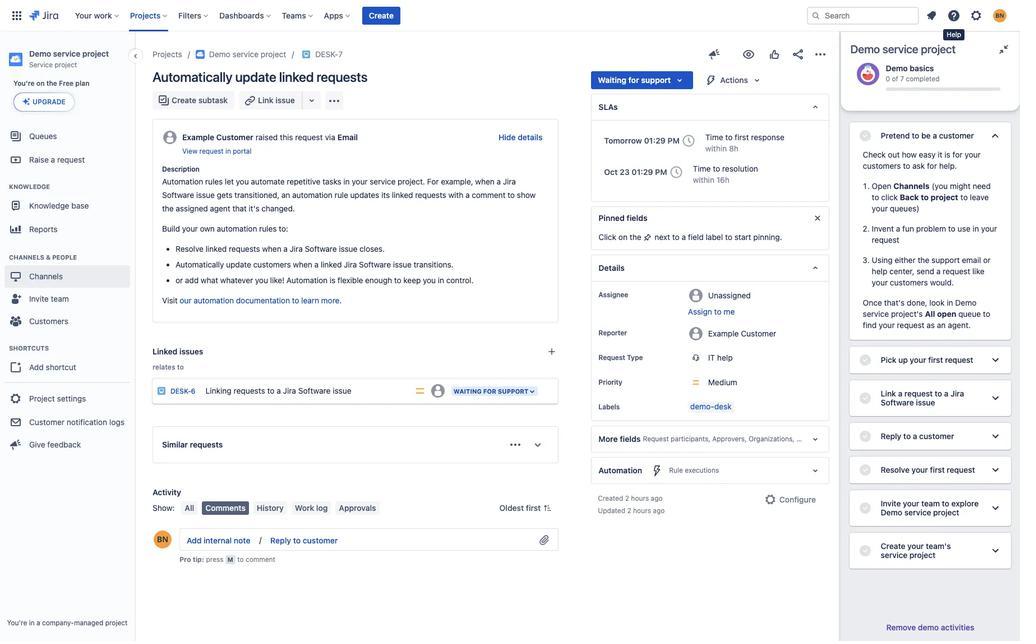 Task type: vqa. For each thing, say whether or not it's contained in the screenshot.
the issue
yes



Task type: locate. For each thing, give the bounding box(es) containing it.
knowledge up reports
[[29, 201, 69, 210]]

hours right created
[[631, 494, 649, 503]]

fields up "click on the"
[[627, 213, 648, 223]]

1 vertical spatial invite
[[881, 499, 902, 508]]

to right next
[[673, 232, 680, 242]]

to inside (you might need to click
[[872, 192, 880, 202]]

all for all open
[[926, 309, 936, 319]]

1 horizontal spatial create
[[369, 10, 394, 20]]

checked image inside create your team's service project dropdown button
[[859, 544, 872, 558]]

1 vertical spatial within
[[693, 175, 715, 185]]

request inside link a request to a jira software issue
[[905, 389, 933, 398]]

automatically up add
[[176, 260, 224, 269]]

chevron image inside link a request to a jira software issue dropdown button
[[989, 392, 1003, 405]]

customer up it
[[940, 131, 975, 140]]

group containing queues
[[4, 121, 130, 463]]

0 horizontal spatial example
[[182, 132, 214, 142]]

requests right similar
[[190, 440, 223, 449]]

1 vertical spatial ago
[[653, 507, 665, 515]]

on down 'service'
[[36, 79, 45, 88]]

requests down copy link to issue image
[[317, 69, 368, 85]]

add down shortcuts
[[29, 362, 44, 372]]

link inside button
[[258, 95, 274, 105]]

notifications image
[[925, 9, 939, 22]]

a
[[933, 131, 938, 140], [51, 155, 55, 164], [497, 177, 501, 186], [466, 190, 470, 200], [897, 224, 901, 233], [682, 232, 686, 242], [284, 244, 288, 254], [314, 260, 319, 269], [937, 267, 941, 276], [277, 386, 281, 395], [899, 389, 903, 398], [945, 389, 949, 398], [914, 431, 918, 441], [36, 619, 40, 627]]

time to resolution within 16h
[[693, 164, 758, 185]]

0 horizontal spatial reply
[[271, 536, 291, 545]]

similar requests
[[162, 440, 223, 449]]

invite your team to explore demo service project
[[881, 499, 979, 517]]

2 vertical spatial support
[[498, 388, 529, 395]]

add for add shortcut
[[29, 362, 44, 372]]

2 horizontal spatial create
[[881, 541, 906, 551]]

0 vertical spatial customers
[[863, 161, 902, 171]]

request inside using either the support email or help center, send a request like your customers would.
[[943, 267, 971, 276]]

1 horizontal spatial help
[[872, 267, 888, 276]]

when for resolve linked requests when a jira software issue closes.
[[262, 244, 281, 254]]

issues
[[179, 347, 203, 356]]

issue inside button
[[276, 95, 295, 105]]

0 vertical spatial link
[[258, 95, 274, 105]]

1 chevron image from the top
[[989, 353, 1003, 367]]

linked down project.
[[392, 190, 413, 200]]

clockicon image left within 8h button on the top
[[680, 132, 698, 150]]

0 horizontal spatial waiting for support button
[[450, 385, 539, 397]]

requests
[[317, 69, 368, 85], [415, 190, 446, 200], [229, 244, 260, 254], [234, 386, 265, 395], [190, 440, 223, 449]]

1 horizontal spatial when
[[293, 260, 312, 269]]

easy
[[920, 150, 936, 159]]

2 checked image from the top
[[859, 463, 872, 477]]

resolve down reply to a customer
[[881, 465, 910, 475]]

feedback
[[47, 440, 81, 449]]

queues link
[[4, 124, 130, 149]]

1 vertical spatial update
[[226, 260, 251, 269]]

in left 'company-' at the left bottom of the page
[[29, 619, 35, 627]]

clockicon image for oct 23 01:29 pm
[[667, 163, 685, 181]]

add internal note
[[187, 536, 250, 545]]

request inside dropdown button
[[946, 355, 974, 365]]

request up explore
[[947, 465, 976, 475]]

waiting for support
[[598, 75, 671, 85], [454, 388, 529, 395]]

your right up
[[911, 355, 927, 365]]

within inside time to first response within 8h
[[706, 144, 727, 153]]

checked image inside pick up your first request dropdown button
[[859, 353, 872, 367]]

create button
[[362, 6, 401, 24]]

create inside create your team's service project
[[881, 541, 906, 551]]

1 horizontal spatial add
[[187, 536, 202, 545]]

0 vertical spatial fields
[[627, 213, 648, 223]]

2 checked image from the top
[[859, 392, 872, 405]]

invite inside popup button
[[29, 294, 49, 303]]

7 right of
[[901, 75, 905, 83]]

3 checked image from the top
[[859, 430, 872, 443]]

2 group from the top
[[4, 382, 130, 460]]

1 vertical spatial is
[[330, 276, 336, 285]]

2 chevron image from the top
[[989, 392, 1003, 405]]

0 horizontal spatial on
[[36, 79, 45, 88]]

chevron image inside invite your team to explore demo service project dropdown button
[[989, 502, 1003, 515]]

customers down "center,"
[[891, 278, 929, 287]]

1 vertical spatial customer
[[920, 431, 955, 441]]

slas
[[599, 102, 618, 112]]

0 vertical spatial customer
[[216, 132, 253, 142]]

1 vertical spatial pm
[[655, 167, 667, 177]]

chevron image inside resolve your first request dropdown button
[[989, 463, 1003, 477]]

reply inside dropdown button
[[881, 431, 902, 441]]

your right use at the top right
[[982, 224, 998, 233]]

within left 8h
[[706, 144, 727, 153]]

0 vertical spatial rules
[[205, 177, 223, 186]]

checked image inside invite your team to explore demo service project dropdown button
[[859, 502, 872, 515]]

1 checked image from the top
[[859, 129, 872, 143]]

progress bar
[[886, 88, 1001, 91]]

customers
[[29, 316, 68, 326]]

1 horizontal spatial resolve
[[881, 465, 910, 475]]

1 vertical spatial comment
[[246, 555, 275, 564]]

jira image
[[29, 9, 58, 22], [29, 9, 58, 22]]

0 horizontal spatial help
[[718, 353, 733, 362]]

response
[[751, 132, 785, 142]]

desk- left copy link to issue image
[[316, 49, 339, 59]]

in right use at the top right
[[973, 224, 980, 233]]

0 vertical spatial create
[[369, 10, 394, 20]]

knowledge for knowledge
[[9, 183, 50, 190]]

relates
[[153, 363, 175, 371]]

chevron image for resolve your first request
[[989, 463, 1003, 477]]

7 right it help icon
[[339, 49, 343, 59]]

link for link issue
[[258, 95, 274, 105]]

0 horizontal spatial automation
[[162, 177, 203, 186]]

1 vertical spatial when
[[262, 244, 281, 254]]

fields
[[627, 213, 648, 223], [620, 434, 641, 444]]

automation inside automation rules let you automate repetitive tasks in your service project. for example, when a jira software issue gets transitioned, an automation rule updates its linked requests with a comment to show the assigned agent that it's changed.
[[162, 177, 203, 186]]

example for example customer raised this request via email
[[182, 132, 214, 142]]

0 vertical spatial or
[[984, 255, 991, 265]]

project up "automatically update linked requests"
[[261, 49, 286, 59]]

to right linking
[[267, 386, 275, 395]]

demo up the queue
[[956, 298, 977, 307]]

checked image inside pretend to be a customer dropdown button
[[859, 129, 872, 143]]

share image
[[792, 48, 805, 61]]

view request in portal link
[[182, 146, 252, 156]]

channels & people
[[9, 254, 77, 261]]

repetitive
[[287, 177, 321, 186]]

chevron image inside pretend to be a customer dropdown button
[[989, 129, 1003, 143]]

when inside automation rules let you automate repetitive tasks in your service project. for example, when a jira software issue gets transitioned, an automation rule updates its linked requests with a comment to show the assigned agent that it's changed.
[[475, 177, 495, 186]]

automation down the description
[[162, 177, 203, 186]]

chevron image for pretend to be a customer
[[989, 129, 1003, 143]]

service left team's
[[881, 550, 908, 560]]

1 vertical spatial automation
[[287, 276, 328, 285]]

when down resolve linked requests when a jira software issue closes.
[[293, 260, 312, 269]]

help inside using either the support email or help center, send a request like your customers would.
[[872, 267, 888, 276]]

2 chevron image from the top
[[989, 463, 1003, 477]]

create for create your team's service project
[[881, 541, 906, 551]]

or add what whatever you like! automation is flexible enough to keep you in control.
[[176, 276, 476, 285]]

relates to
[[153, 363, 184, 371]]

help right it
[[718, 353, 733, 362]]

update for customers
[[226, 260, 251, 269]]

the inside using either the support email or help center, send a request like your customers would.
[[918, 255, 930, 265]]

0 vertical spatial automation
[[162, 177, 203, 186]]

automation down repetitive
[[292, 190, 333, 200]]

1 vertical spatial chevron image
[[989, 463, 1003, 477]]

checked image
[[859, 353, 872, 367], [859, 463, 872, 477], [859, 544, 872, 558]]

create left subtask on the left
[[172, 95, 196, 105]]

2 vertical spatial customers
[[891, 278, 929, 287]]

1 horizontal spatial link
[[881, 389, 897, 398]]

appswitcher icon image
[[10, 9, 24, 22]]

0 vertical spatial an
[[282, 190, 290, 200]]

knowledge down raise
[[9, 183, 50, 190]]

link down "automatically update linked requests"
[[258, 95, 274, 105]]

link an issue image
[[548, 347, 557, 356]]

service inside invite your team to explore demo service project
[[905, 508, 932, 517]]

rules left the to:
[[259, 224, 277, 233]]

within 16h button
[[693, 175, 730, 186]]

1 vertical spatial 7
[[901, 75, 905, 83]]

channels down &
[[29, 271, 63, 281]]

is inside check out how easy it is for your customers to ask for help.
[[945, 150, 951, 159]]

using either the support email or help center, send a request like your customers would.
[[872, 255, 991, 287]]

1 horizontal spatial customer
[[216, 132, 253, 142]]

service up free
[[53, 49, 80, 58]]

1 vertical spatial support
[[932, 255, 960, 265]]

demo service project service project
[[29, 49, 109, 69]]

demo inside demo basics 0 of 7 completed
[[886, 64, 908, 73]]

Search field
[[807, 6, 920, 24]]

the left free
[[46, 79, 57, 88]]

checked image
[[859, 129, 872, 143], [859, 392, 872, 405], [859, 430, 872, 443], [859, 502, 872, 515]]

automatically update linked requests
[[153, 69, 368, 85]]

example
[[182, 132, 214, 142], [709, 329, 739, 338]]

rules inside automation rules let you automate repetitive tasks in your service project. for example, when a jira software issue gets transitioned, an automation rule updates its linked requests with a comment to show the assigned agent that it's changed.
[[205, 177, 223, 186]]

to down 'how'
[[904, 161, 911, 171]]

linked inside automation rules let you automate repetitive tasks in your service project. for example, when a jira software issue gets transitioned, an automation rule updates its linked requests with a comment to show the assigned agent that it's changed.
[[392, 190, 413, 200]]

remove demo activities button
[[886, 619, 976, 637]]

assign
[[688, 307, 712, 316]]

requests inside automation rules let you automate repetitive tasks in your service project. for example, when a jira software issue gets transitioned, an automation rule updates its linked requests with a comment to show the assigned agent that it's changed.
[[415, 190, 446, 200]]

16h
[[717, 175, 730, 185]]

add inside button
[[29, 362, 44, 372]]

checked image for create
[[859, 544, 872, 558]]

3 chevron image from the top
[[989, 430, 1003, 443]]

an inside the queue to find your request as an agent.
[[938, 320, 946, 330]]

m
[[228, 556, 233, 563]]

to down 'open'
[[872, 192, 880, 202]]

1 horizontal spatial desk-
[[316, 49, 339, 59]]

0 horizontal spatial desk-
[[171, 387, 191, 396]]

0 vertical spatial 2
[[625, 494, 629, 503]]

desk- right issue type: it help image
[[171, 387, 191, 396]]

1 vertical spatial you're
[[7, 619, 27, 627]]

work log button
[[292, 502, 331, 515]]

team down channels dropdown button
[[51, 294, 69, 303]]

0 horizontal spatial you
[[236, 177, 249, 186]]

2 horizontal spatial support
[[932, 255, 960, 265]]

primary element
[[7, 0, 807, 31]]

clockicon image left within 16h button
[[667, 163, 685, 181]]

add attachment image
[[538, 534, 552, 547]]

menu bar containing all
[[179, 502, 382, 515]]

when down the to:
[[262, 244, 281, 254]]

linked
[[279, 69, 314, 85], [392, 190, 413, 200], [206, 244, 227, 254], [321, 260, 342, 269]]

1 vertical spatial projects
[[153, 49, 182, 59]]

to inside invite your team to explore demo service project
[[943, 499, 950, 508]]

checked image inside link a request to a jira software issue dropdown button
[[859, 392, 872, 405]]

create subtask button
[[153, 91, 235, 109]]

2 vertical spatial checked image
[[859, 544, 872, 558]]

fields right more
[[620, 434, 641, 444]]

3 checked image from the top
[[859, 544, 872, 558]]

projects inside 'dropdown button'
[[130, 10, 161, 20]]

1 vertical spatial create
[[172, 95, 196, 105]]

0 vertical spatial within
[[706, 144, 727, 153]]

jira inside link a request to a jira software issue
[[951, 389, 965, 398]]

add shortcut button
[[4, 356, 130, 379]]

approvals button
[[336, 502, 380, 515]]

0 vertical spatial team
[[51, 294, 69, 303]]

team inside popup button
[[51, 294, 69, 303]]

project.
[[398, 177, 425, 186]]

chevron image inside "reply to a customer" dropdown button
[[989, 430, 1003, 443]]

pick up your first request
[[881, 355, 974, 365]]

0 vertical spatial comment
[[472, 190, 506, 200]]

reply for reply to a customer
[[881, 431, 902, 441]]

0
[[886, 75, 891, 83]]

request down invent
[[872, 235, 900, 245]]

your up 'once'
[[872, 278, 888, 287]]

requests right linking
[[234, 386, 265, 395]]

customer for example customer raised this request via email
[[216, 132, 253, 142]]

all inside "button"
[[185, 503, 194, 513]]

a inside using either the support email or help center, send a request like your customers would.
[[937, 267, 941, 276]]

open channels
[[872, 181, 930, 191]]

reporter
[[599, 329, 627, 337]]

automation up created
[[599, 466, 643, 475]]

0 vertical spatial chevron image
[[989, 353, 1003, 367]]

the for using
[[918, 255, 930, 265]]

the inside automation rules let you automate repetitive tasks in your service project. for example, when a jira software issue gets transitioned, an automation rule updates its linked requests with a comment to show the assigned agent that it's changed.
[[162, 204, 174, 213]]

resolve
[[176, 244, 204, 254], [881, 465, 910, 475]]

clockicon image
[[680, 132, 698, 150], [667, 163, 685, 181]]

assign to me
[[688, 307, 735, 316]]

2 vertical spatial automation
[[599, 466, 643, 475]]

channels for channels
[[29, 271, 63, 281]]

on right click
[[619, 232, 628, 242]]

1 horizontal spatial invite
[[881, 499, 902, 508]]

01:29 right the tomorrow
[[644, 136, 666, 145]]

internal
[[204, 536, 232, 545]]

checked image for reply
[[859, 430, 872, 443]]

watch options: you are not watching this issue, 0 people watching image
[[742, 48, 756, 61]]

issue inside automation rules let you automate repetitive tasks in your service project. for example, when a jira software issue gets transitioned, an automation rule updates its linked requests with a comment to show the assigned agent that it's changed.
[[196, 190, 215, 200]]

back to project
[[901, 192, 959, 202]]

time inside time to first response within 8h
[[706, 132, 724, 142]]

1 vertical spatial channels
[[9, 254, 44, 261]]

service down 'once'
[[863, 309, 890, 319]]

create inside create subtask button
[[172, 95, 196, 105]]

queues
[[29, 131, 57, 141]]

you're down 'service'
[[13, 79, 35, 88]]

your inside create your team's service project
[[908, 541, 924, 551]]

an
[[282, 190, 290, 200], [938, 320, 946, 330]]

to up 8h
[[726, 132, 733, 142]]

your inside using either the support email or help center, send a request like your customers would.
[[872, 278, 888, 287]]

on
[[36, 79, 45, 88], [619, 232, 628, 242]]

in down transitions.
[[438, 276, 444, 285]]

with
[[449, 190, 464, 200]]

first inside button
[[526, 503, 541, 513]]

rule
[[335, 190, 348, 200]]

look
[[930, 298, 945, 307]]

0 vertical spatial invite
[[29, 294, 49, 303]]

create left team's
[[881, 541, 906, 551]]

description
[[162, 165, 200, 173]]

reply to customer
[[271, 536, 338, 545]]

0 vertical spatial projects
[[130, 10, 161, 20]]

people
[[52, 254, 77, 261]]

basics
[[910, 64, 935, 73]]

customer for example customer
[[741, 329, 777, 338]]

reply for reply to customer
[[271, 536, 291, 545]]

0 horizontal spatial rules
[[205, 177, 223, 186]]

reply inside button
[[271, 536, 291, 545]]

1 vertical spatial knowledge
[[29, 201, 69, 210]]

reply down link a request to a jira software issue
[[881, 431, 902, 441]]

request inside invent a fun problem to use in your request
[[872, 235, 900, 245]]

update up whatever at top left
[[226, 260, 251, 269]]

a inside "reply to a customer" dropdown button
[[914, 431, 918, 441]]

first down "reply to a customer" dropdown button
[[931, 465, 945, 475]]

channels up the back
[[894, 181, 930, 191]]

example down me
[[709, 329, 739, 338]]

to inside link a request to a jira software issue
[[935, 389, 943, 398]]

1 horizontal spatial reply
[[881, 431, 902, 441]]

your right it
[[965, 150, 981, 159]]

0 horizontal spatial or
[[176, 276, 183, 285]]

demo up of
[[886, 64, 908, 73]]

invite
[[29, 294, 49, 303], [881, 499, 902, 508]]

example for example customer
[[709, 329, 739, 338]]

0 vertical spatial automation
[[292, 190, 333, 200]]

checked image for pick
[[859, 353, 872, 367]]

demo up create your team's service project
[[881, 508, 903, 517]]

to left the show
[[508, 190, 515, 200]]

1 horizontal spatial team
[[922, 499, 941, 508]]

knowledge for knowledge base
[[29, 201, 69, 210]]

channels inside dropdown button
[[29, 271, 63, 281]]

reply
[[881, 431, 902, 441], [271, 536, 291, 545]]

oldest first
[[500, 503, 541, 513]]

1 vertical spatial add
[[187, 536, 202, 545]]

note
[[234, 536, 250, 545]]

an inside automation rules let you automate repetitive tasks in your service project. for example, when a jira software issue gets transitioned, an automation rule updates its linked requests with a comment to show the assigned agent that it's changed.
[[282, 190, 290, 200]]

your down click
[[872, 204, 888, 213]]

(you
[[932, 181, 948, 191]]

2 horizontal spatial customer
[[741, 329, 777, 338]]

agent.
[[949, 320, 971, 330]]

group
[[4, 121, 130, 463], [4, 382, 130, 460]]

projects for projects 'dropdown button'
[[130, 10, 161, 20]]

add inside button
[[187, 536, 202, 545]]

enough
[[365, 276, 392, 285]]

chevron image for pick up your first request
[[989, 353, 1003, 367]]

linked
[[153, 347, 177, 356]]

1 vertical spatial desk-
[[171, 387, 191, 396]]

banner
[[0, 0, 1021, 31]]

in up "open"
[[947, 298, 954, 307]]

0 vertical spatial is
[[945, 150, 951, 159]]

the up build
[[162, 204, 174, 213]]

a inside pretend to be a customer dropdown button
[[933, 131, 938, 140]]

assignee
[[599, 291, 629, 299]]

1 group from the top
[[4, 121, 130, 463]]

1 vertical spatial clockicon image
[[667, 163, 685, 181]]

vote options: no one has voted for this issue yet. image
[[768, 48, 782, 61]]

demo up 'service'
[[29, 49, 51, 58]]

support inside using either the support email or help center, send a request like your customers would.
[[932, 255, 960, 265]]

invite for invite team
[[29, 294, 49, 303]]

it help
[[709, 353, 733, 362]]

problem
[[917, 224, 947, 233]]

create
[[369, 10, 394, 20], [172, 95, 196, 105], [881, 541, 906, 551]]

waiting right priority: medium image
[[454, 388, 482, 395]]

1 vertical spatial on
[[619, 232, 628, 242]]

1 vertical spatial time
[[693, 164, 711, 173]]

slas element
[[592, 94, 830, 121]]

1 horizontal spatial pm
[[668, 136, 680, 145]]

1 chevron image from the top
[[989, 129, 1003, 143]]

customers inside check out how easy it is for your customers to ask for help.
[[863, 161, 902, 171]]

might
[[950, 181, 971, 191]]

or left add
[[176, 276, 183, 285]]

checked image inside "reply to a customer" dropdown button
[[859, 430, 872, 443]]

within
[[706, 144, 727, 153], [693, 175, 715, 185]]

link inside link a request to a jira software issue
[[881, 389, 897, 398]]

requests down for
[[415, 190, 446, 200]]

1 vertical spatial an
[[938, 320, 946, 330]]

via
[[325, 132, 335, 142]]

automation rules let you automate repetitive tasks in your service project. for example, when a jira software issue gets transitioned, an automation rule updates its linked requests with a comment to show the assigned agent that it's changed.
[[162, 177, 538, 213]]

would.
[[931, 278, 955, 287]]

your right the find
[[879, 320, 895, 330]]

tomorrow 01:29 pm
[[604, 136, 680, 145]]

1 vertical spatial all
[[185, 503, 194, 513]]

2 vertical spatial customer
[[29, 417, 65, 427]]

pinned fields
[[599, 213, 648, 223]]

all up as
[[926, 309, 936, 319]]

project down invite your team to explore demo service project dropdown button
[[910, 550, 936, 560]]

first
[[735, 132, 749, 142], [929, 355, 944, 365], [931, 465, 945, 475], [526, 503, 541, 513]]

demo-desk link
[[688, 402, 734, 413]]

you're for you're on the free plan
[[13, 79, 35, 88]]

linked down the own
[[206, 244, 227, 254]]

next to a field label to start pinning.
[[653, 232, 783, 242]]

4 checked image from the top
[[859, 502, 872, 515]]

time inside time to resolution within 16h
[[693, 164, 711, 173]]

base
[[71, 201, 89, 210]]

service up its
[[370, 177, 396, 186]]

link issue
[[258, 95, 295, 105]]

1 vertical spatial resolve
[[881, 465, 910, 475]]

0 vertical spatial all
[[926, 309, 936, 319]]

demo service project up demo basics 0 of 7 completed
[[851, 43, 956, 56]]

team's
[[927, 541, 952, 551]]

link for link a request to a jira software issue
[[881, 389, 897, 398]]

checked image inside resolve your first request dropdown button
[[859, 463, 872, 477]]

invite up customers
[[29, 294, 49, 303]]

is left flexible
[[330, 276, 336, 285]]

give
[[29, 440, 45, 449]]

1 horizontal spatial waiting for support
[[598, 75, 671, 85]]

0 vertical spatial reply
[[881, 431, 902, 441]]

0 vertical spatial help
[[872, 267, 888, 276]]

reply right /
[[271, 536, 291, 545]]

when right example,
[[475, 177, 495, 186]]

help down using
[[872, 267, 888, 276]]

4 chevron image from the top
[[989, 502, 1003, 515]]

chevron image
[[989, 129, 1003, 143], [989, 392, 1003, 405], [989, 430, 1003, 443], [989, 502, 1003, 515], [989, 544, 1003, 558]]

create subtask
[[172, 95, 228, 105]]

chevron image
[[989, 353, 1003, 367], [989, 463, 1003, 477]]

you're left 'company-' at the left bottom of the page
[[7, 619, 27, 627]]

1 horizontal spatial comment
[[472, 190, 506, 200]]

show image
[[529, 436, 547, 454]]

invite for invite your team to explore demo service project
[[881, 499, 902, 508]]

0 horizontal spatial waiting for support
[[454, 388, 529, 395]]

menu bar
[[179, 502, 382, 515]]

1 checked image from the top
[[859, 353, 872, 367]]

you right let
[[236, 177, 249, 186]]

on for you're
[[36, 79, 45, 88]]

your profile and settings image
[[994, 9, 1007, 22]]

teams
[[282, 10, 306, 20]]

knowledge group
[[4, 171, 130, 245]]

it
[[709, 353, 715, 362]]

automation down automatically update customers when a linked jira software issue transitions.
[[287, 276, 328, 285]]

actions image
[[814, 48, 828, 61]]

comment right with at top left
[[472, 190, 506, 200]]

you
[[236, 177, 249, 186], [255, 276, 268, 285], [423, 276, 436, 285]]

hide details
[[499, 132, 543, 142]]

use
[[958, 224, 971, 233]]

create inside create button
[[369, 10, 394, 20]]

5 chevron image from the top
[[989, 544, 1003, 558]]

customers down check
[[863, 161, 902, 171]]

1 horizontal spatial an
[[938, 320, 946, 330]]

click
[[599, 232, 617, 242]]

all right show:
[[185, 503, 194, 513]]

0 horizontal spatial link
[[258, 95, 274, 105]]

1 vertical spatial fields
[[620, 434, 641, 444]]

automation for automation rules let you automate repetitive tasks in your service project. for example, when a jira software issue gets transitioned, an automation rule updates its linked requests with a comment to show the assigned agent that it's changed.
[[162, 177, 203, 186]]

0 vertical spatial automatically
[[153, 69, 232, 85]]

1 vertical spatial help
[[718, 353, 733, 362]]

2 vertical spatial customer
[[303, 536, 338, 545]]

hours right updated
[[633, 507, 651, 515]]

chevron image inside pick up your first request dropdown button
[[989, 353, 1003, 367]]

customer
[[940, 131, 975, 140], [920, 431, 955, 441], [303, 536, 338, 545]]

0 horizontal spatial invite
[[29, 294, 49, 303]]

0 horizontal spatial an
[[282, 190, 290, 200]]



Task type: describe. For each thing, give the bounding box(es) containing it.
customers inside using either the support email or help center, send a request like your customers would.
[[891, 278, 929, 287]]

free
[[59, 79, 74, 88]]

0 vertical spatial hours
[[631, 494, 649, 503]]

details element
[[592, 255, 830, 282]]

comments button
[[202, 502, 249, 515]]

1 vertical spatial 2
[[627, 507, 632, 515]]

service inside once that's done, look in demo service project's
[[863, 309, 890, 319]]

1 vertical spatial 01:29
[[632, 167, 653, 177]]

copy link to issue image
[[341, 49, 350, 58]]

visit
[[162, 296, 178, 305]]

desk- for 6
[[171, 387, 191, 396]]

create for create
[[369, 10, 394, 20]]

settings
[[57, 394, 86, 403]]

linked up or add what whatever you like! automation is flexible enough to keep you in control.
[[321, 260, 342, 269]]

0 vertical spatial pm
[[668, 136, 680, 145]]

0 horizontal spatial comment
[[246, 555, 275, 564]]

or inside using either the support email or help center, send a request like your customers would.
[[984, 255, 991, 265]]

8h
[[729, 144, 739, 153]]

configure link
[[757, 491, 823, 509]]

your inside invent a fun problem to use in your request
[[982, 224, 998, 233]]

group containing project settings
[[4, 382, 130, 460]]

our automation documentation to learn more link
[[180, 296, 340, 305]]

clockicon image for tomorrow 01:29 pm
[[680, 132, 698, 150]]

chevron image for reply to a customer
[[989, 430, 1003, 443]]

to left 'keep'
[[394, 276, 402, 285]]

0 vertical spatial channels
[[894, 181, 930, 191]]

build your own automation rules to:
[[162, 224, 288, 233]]

comment inside automation rules let you automate repetitive tasks in your service project. for example, when a jira software issue gets transitioned, an automation rule updates its linked requests with a comment to show the assigned agent that it's changed.
[[472, 190, 506, 200]]

find
[[863, 320, 877, 330]]

need
[[973, 181, 991, 191]]

invent
[[872, 224, 894, 233]]

linking
[[206, 386, 232, 395]]

to inside automation rules let you automate repetitive tasks in your service project. for example, when a jira software issue gets transitioned, an automation rule updates its linked requests with a comment to show the assigned agent that it's changed.
[[508, 190, 515, 200]]

project down help tooltip
[[921, 43, 956, 56]]

demo service project image
[[196, 50, 205, 59]]

to inside time to first response within 8h
[[726, 132, 733, 142]]

shortcuts group
[[4, 333, 130, 382]]

request type
[[599, 353, 643, 362]]

project
[[29, 394, 55, 403]]

labels
[[599, 403, 620, 411]]

request inside the queue to find your request as an agent.
[[898, 320, 925, 330]]

example customer
[[709, 329, 777, 338]]

project down (you
[[931, 192, 959, 202]]

a inside linking requests to a jira software issue link
[[277, 386, 281, 395]]

time for time to first response within 8h
[[706, 132, 724, 142]]

within inside time to resolution within 16h
[[693, 175, 715, 185]]

link web pages and more image
[[305, 94, 319, 107]]

to left start
[[725, 232, 733, 242]]

projects for projects link
[[153, 49, 182, 59]]

demo inside demo service project service project
[[29, 49, 51, 58]]

to down linked issues
[[177, 363, 184, 371]]

service up "automatically update linked requests"
[[233, 49, 259, 59]]

to right the back
[[922, 192, 929, 202]]

chevron image for link a request to a jira software issue
[[989, 392, 1003, 405]]

pro
[[180, 555, 191, 564]]

fields for pinned fields
[[627, 213, 648, 223]]

banner containing your work
[[0, 0, 1021, 31]]

demo down search field
[[851, 43, 880, 56]]

settings image
[[970, 9, 984, 22]]

service up demo basics 0 of 7 completed
[[883, 43, 919, 56]]

0 vertical spatial support
[[641, 75, 671, 85]]

history button
[[254, 502, 287, 515]]

first inside dropdown button
[[931, 465, 945, 475]]

to left me
[[715, 307, 722, 316]]

checked image for invite
[[859, 502, 872, 515]]

resolve for resolve linked requests when a jira software issue closes.
[[176, 244, 204, 254]]

rule executions
[[669, 466, 719, 475]]

0 horizontal spatial demo service project
[[209, 49, 286, 59]]

demo-
[[691, 402, 715, 411]]

service inside demo service project service project
[[53, 49, 80, 58]]

your inside dropdown button
[[911, 355, 927, 365]]

first inside time to first response within 8h
[[735, 132, 749, 142]]

update for linked
[[235, 69, 276, 85]]

fields for more fields
[[620, 434, 641, 444]]

channels & people group
[[4, 242, 130, 336]]

updated
[[598, 507, 626, 515]]

all open
[[926, 309, 957, 319]]

transitioned,
[[235, 190, 280, 200]]

add for add internal note
[[187, 536, 202, 545]]

project up plan
[[82, 49, 109, 58]]

2 vertical spatial automation
[[194, 296, 234, 305]]

first inside dropdown button
[[929, 355, 944, 365]]

more
[[321, 296, 340, 305]]

desk-6
[[171, 387, 196, 396]]

0 vertical spatial ago
[[651, 494, 663, 503]]

to inside the queue to find your request as an agent.
[[984, 309, 991, 319]]

either
[[895, 255, 916, 265]]

up
[[899, 355, 908, 365]]

0 vertical spatial customer
[[940, 131, 975, 140]]

to down work
[[293, 536, 301, 545]]

oct
[[604, 167, 618, 177]]

projects link
[[153, 48, 182, 61]]

help tooltip
[[944, 29, 965, 40]]

its
[[382, 190, 390, 200]]

1 vertical spatial customers
[[253, 260, 291, 269]]

6
[[191, 387, 196, 396]]

checked image for link
[[859, 392, 872, 405]]

check out how easy it is for your customers to ask for help.
[[863, 150, 981, 171]]

software inside automation rules let you automate repetitive tasks in your service project. for example, when a jira software issue gets transitioned, an automation rule updates its linked requests with a comment to show the assigned agent that it's changed.
[[162, 190, 194, 200]]

0 vertical spatial 01:29
[[644, 136, 666, 145]]

resolve for resolve your first request
[[881, 465, 910, 475]]

link a request to a jira software issue
[[881, 389, 965, 407]]

to left be
[[913, 131, 920, 140]]

add internal note button
[[180, 532, 257, 550]]

7 inside demo basics 0 of 7 completed
[[901, 75, 905, 83]]

in inside automation rules let you automate repetitive tasks in your service project. for example, when a jira software issue gets transitioned, an automation rule updates its linked requests with a comment to show the assigned agent that it's changed.
[[344, 177, 350, 186]]

on for click
[[619, 232, 628, 242]]

to right 'm'
[[237, 555, 244, 564]]

label
[[706, 232, 723, 242]]

project settings
[[29, 394, 86, 403]]

project inside create your team's service project
[[910, 550, 936, 560]]

add app image
[[327, 94, 341, 107]]

own
[[200, 224, 215, 233]]

1 vertical spatial rules
[[259, 224, 277, 233]]

flexible
[[338, 276, 363, 285]]

service inside automation rules let you automate repetitive tasks in your service project. for example, when a jira software issue gets transitioned, an automation rule updates its linked requests with a comment to show the assigned agent that it's changed.
[[370, 177, 396, 186]]

automatically for automatically update customers when a linked jira software issue transitions.
[[176, 260, 224, 269]]

in inside invent a fun problem to use in your request
[[973, 224, 980, 233]]

1 vertical spatial hours
[[633, 507, 651, 515]]

open
[[938, 309, 957, 319]]

a inside invent a fun problem to use in your request
[[897, 224, 901, 233]]

send
[[917, 267, 935, 276]]

labels pin to top. only you can see pinned fields. image
[[622, 403, 631, 412]]

collapse panel image
[[998, 43, 1011, 56]]

help image
[[948, 9, 961, 22]]

your inside automation rules let you automate repetitive tasks in your service project. for example, when a jira software issue gets transitioned, an automation rule updates its linked requests with a comment to show the assigned agent that it's changed.
[[352, 177, 368, 186]]

log
[[316, 503, 328, 513]]

like!
[[270, 276, 285, 285]]

your left the own
[[182, 224, 198, 233]]

request left via
[[295, 132, 323, 142]]

teams button
[[279, 6, 317, 24]]

chevron image for invite your team to explore demo service project
[[989, 502, 1003, 515]]

hide
[[499, 132, 516, 142]]

using
[[872, 255, 893, 265]]

automatically update customers when a linked jira software issue transitions.
[[176, 260, 454, 269]]

upgrade button
[[14, 93, 74, 111]]

jira inside automation rules let you automate repetitive tasks in your service project. for example, when a jira software issue gets transitioned, an automation rule updates its linked requests with a comment to show the assigned agent that it's changed.
[[503, 177, 516, 186]]

when for automatically update customers when a linked jira software issue transitions.
[[293, 260, 312, 269]]

project inside invite your team to explore demo service project
[[934, 508, 960, 517]]

view
[[182, 147, 198, 155]]

me
[[724, 307, 735, 316]]

priority: medium image
[[415, 385, 426, 397]]

channels for channels & people
[[9, 254, 44, 261]]

show:
[[153, 503, 175, 513]]

search image
[[812, 11, 821, 20]]

chevron image for create your team's service project
[[989, 544, 1003, 558]]

0 horizontal spatial 7
[[339, 49, 343, 59]]

raised
[[256, 132, 278, 142]]

raise a request link
[[4, 149, 130, 171]]

service inside create your team's service project
[[881, 550, 908, 560]]

automation inside automation rules let you automate repetitive tasks in your service project. for example, when a jira software issue gets transitioned, an automation rule updates its linked requests with a comment to show the assigned agent that it's changed.
[[292, 190, 333, 200]]

automatically for automatically update linked requests
[[153, 69, 232, 85]]

demo right demo service project "image"
[[209, 49, 230, 59]]

customer inside button
[[303, 536, 338, 545]]

request right view
[[199, 147, 224, 155]]

back
[[901, 192, 920, 202]]

0 horizontal spatial customer
[[29, 417, 65, 427]]

give feedback image
[[708, 48, 722, 61]]

the for you're
[[46, 79, 57, 88]]

project right managed
[[105, 619, 128, 627]]

0 horizontal spatial is
[[330, 276, 336, 285]]

work log
[[295, 503, 328, 513]]

queues)
[[891, 204, 920, 213]]

example,
[[441, 177, 473, 186]]

desk- for 7
[[316, 49, 339, 59]]

profile image of ben nelson image
[[154, 531, 172, 549]]

project up free
[[55, 61, 77, 69]]

customers link
[[4, 310, 130, 333]]

newest first image
[[543, 504, 552, 513]]

to inside time to resolution within 16h
[[713, 164, 720, 173]]

create for create subtask
[[172, 95, 196, 105]]

0 vertical spatial waiting for support
[[598, 75, 671, 85]]

your inside the queue to find your request as an agent.
[[879, 320, 895, 330]]

your
[[75, 10, 92, 20]]

transitions.
[[414, 260, 454, 269]]

knowledge base link
[[4, 195, 130, 217]]

to up resolve your first request at the right of the page
[[904, 431, 912, 441]]

more fields element
[[592, 426, 830, 453]]

demo-desk
[[691, 402, 732, 411]]

1 horizontal spatial demo service project
[[851, 43, 956, 56]]

approvals
[[339, 503, 376, 513]]

for
[[427, 177, 439, 186]]

details
[[599, 263, 625, 273]]

remove demo activities
[[887, 623, 975, 632]]

1 vertical spatial or
[[176, 276, 183, 285]]

all for all
[[185, 503, 194, 513]]

to leave your queues)
[[872, 192, 989, 213]]

linked down it help icon
[[279, 69, 314, 85]]

out
[[889, 150, 900, 159]]

help
[[947, 30, 962, 39]]

linked issues
[[153, 347, 203, 356]]

1 horizontal spatial automation
[[287, 276, 328, 285]]

your inside to leave your queues)
[[872, 204, 888, 213]]

0 horizontal spatial pm
[[655, 167, 667, 177]]

you inside automation rules let you automate repetitive tasks in your service project. for example, when a jira software issue gets transitioned, an automation rule updates its linked requests with a comment to show the assigned agent that it's changed.
[[236, 177, 249, 186]]

1 horizontal spatial waiting
[[598, 75, 627, 85]]

request down queues link
[[57, 155, 85, 164]]

0 horizontal spatial support
[[498, 388, 529, 395]]

created 2 hours ago updated 2 hours ago
[[598, 494, 665, 515]]

you're for you're in a company-managed project
[[7, 619, 27, 627]]

checked image for resolve
[[859, 463, 872, 477]]

resolution
[[723, 164, 758, 173]]

notification
[[67, 417, 107, 427]]

priority
[[599, 378, 623, 387]]

the for click
[[630, 232, 642, 242]]

hide message image
[[811, 212, 825, 225]]

1 vertical spatial automation
[[217, 224, 257, 233]]

reply to customer button
[[264, 532, 345, 550]]

demo inside once that's done, look in demo service project's
[[956, 298, 977, 307]]

customer notification logs
[[29, 417, 125, 427]]

your inside invite your team to explore demo service project
[[904, 499, 920, 508]]

in left portal
[[226, 147, 231, 155]]

issue type: it help image
[[157, 387, 166, 396]]

2 horizontal spatial you
[[423, 276, 436, 285]]

0 horizontal spatial waiting
[[454, 388, 482, 395]]

priority pin to top. only you can see pinned fields. image
[[625, 378, 634, 387]]

to inside check out how easy it is for your customers to ask for help.
[[904, 161, 911, 171]]

requests down build your own automation rules to:
[[229, 244, 260, 254]]

pinning.
[[754, 232, 783, 242]]

your inside check out how easy it is for your customers to ask for help.
[[965, 150, 981, 159]]

it help image
[[302, 50, 311, 59]]

add shortcut
[[29, 362, 76, 372]]

time for time to resolution within 16h
[[693, 164, 711, 173]]

a inside the "raise a request" link
[[51, 155, 55, 164]]

to inside invent a fun problem to use in your request
[[949, 224, 956, 233]]

1 horizontal spatial you
[[255, 276, 268, 285]]

view request in portal
[[182, 147, 252, 155]]

create your team's service project button
[[850, 533, 1012, 569]]

software inside link a request to a jira software issue
[[881, 398, 915, 407]]

1 vertical spatial waiting for support
[[454, 388, 529, 395]]

demo inside invite your team to explore demo service project
[[881, 508, 903, 517]]

pretend
[[881, 131, 911, 140]]

team inside invite your team to explore demo service project
[[922, 499, 941, 508]]

your down reply to a customer
[[912, 465, 929, 475]]

to left learn at the left
[[292, 296, 299, 305]]

apps button
[[321, 6, 354, 24]]

1 horizontal spatial waiting for support button
[[592, 71, 694, 89]]

checked image for pretend
[[859, 129, 872, 143]]

activity
[[153, 488, 181, 497]]

demo basics 0 of 7 completed
[[886, 64, 940, 83]]

automation for automation
[[599, 466, 643, 475]]

in inside once that's done, look in demo service project's
[[947, 298, 954, 307]]

/
[[257, 535, 264, 544]]

issue inside link a request to a jira software issue
[[917, 398, 936, 407]]

what
[[201, 276, 218, 285]]

automation element
[[592, 457, 830, 484]]

to inside to leave your queues)
[[961, 192, 968, 202]]



